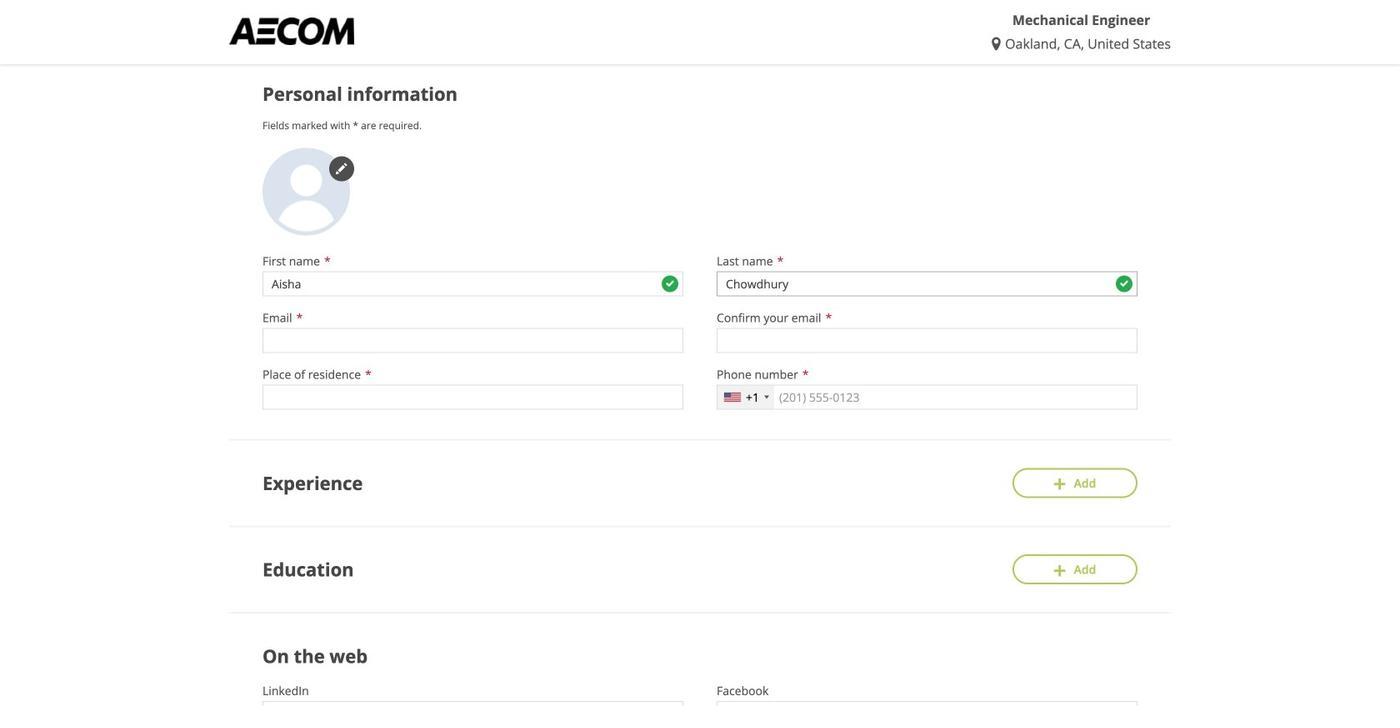 Task type: describe. For each thing, give the bounding box(es) containing it.
aecom logo image
[[229, 17, 354, 45]]

location image
[[992, 37, 1006, 51]]



